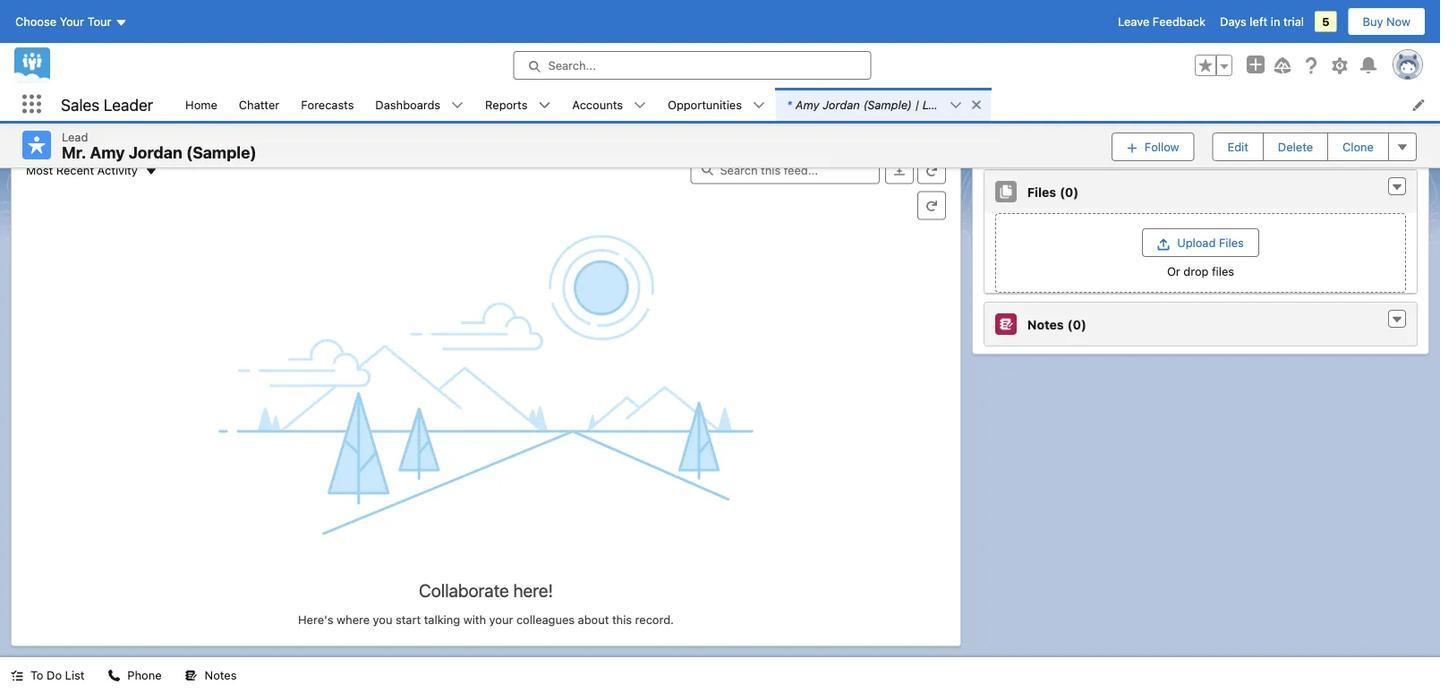 Task type: describe. For each thing, give the bounding box(es) containing it.
search...
[[548, 59, 596, 72]]

(0) for notes (0)
[[1068, 317, 1087, 332]]

duplicates
[[1166, 81, 1230, 95]]

dashboards link
[[365, 88, 451, 121]]

post tab list
[[22, 69, 950, 100]]

lead mr. amy jordan (sample)
[[62, 130, 257, 162]]

follow button
[[1112, 132, 1195, 161]]

here's where you start talking with your colleagues about this record.
[[298, 613, 674, 626]]

amy inside list item
[[796, 98, 820, 111]]

notes for notes (0)
[[1028, 317, 1064, 332]]

history
[[1093, 132, 1139, 147]]

you
[[373, 613, 393, 626]]

details link
[[114, 26, 158, 62]]

post link
[[23, 70, 71, 99]]

Search this feed... search field
[[691, 156, 880, 184]]

search... button
[[514, 51, 872, 80]]

opportunities link
[[657, 88, 753, 121]]

talking
[[424, 613, 460, 626]]

1 vertical spatial chatter
[[239, 98, 280, 111]]

campaign
[[1028, 132, 1090, 147]]

tab list containing activity
[[22, 26, 950, 62]]

sales leader
[[61, 95, 153, 114]]

to
[[30, 668, 43, 682]]

amy inside lead mr. amy jordan (sample)
[[90, 143, 125, 162]]

files element
[[984, 169, 1418, 295]]

text default image inside to do list button
[[11, 669, 23, 682]]

collaborate
[[419, 579, 509, 601]]

share an update... button
[[34, 108, 869, 137]]

this inside related tab panel
[[1249, 81, 1272, 95]]

sales
[[61, 95, 100, 114]]

phone button
[[97, 657, 172, 693]]

accounts
[[573, 98, 623, 111]]

0 vertical spatial (sample)
[[864, 98, 912, 111]]

|
[[916, 98, 920, 111]]

we
[[1028, 81, 1047, 95]]

text default image inside phone button
[[108, 669, 120, 682]]

choose your tour
[[15, 15, 111, 28]]

to do list
[[30, 668, 85, 682]]

forecasts
[[301, 98, 354, 111]]

most recent activity
[[26, 163, 138, 177]]

your
[[60, 15, 84, 28]]

your
[[489, 613, 513, 626]]

colleagues
[[517, 613, 575, 626]]

(0) for files (0)
[[1060, 184, 1079, 199]]

leave feedback
[[1118, 15, 1206, 28]]

upload
[[1178, 236, 1216, 250]]

* amy jordan (sample) | lead
[[787, 98, 949, 111]]

list item containing *
[[776, 88, 991, 121]]

to do list button
[[0, 657, 95, 693]]

of
[[1233, 81, 1246, 95]]

mr.
[[62, 143, 86, 162]]

related
[[995, 36, 1048, 53]]

record.
[[635, 613, 674, 626]]

lead.
[[1275, 81, 1309, 95]]

in
[[1271, 15, 1281, 28]]

text default image inside notes element
[[1391, 314, 1404, 326]]

leader
[[104, 95, 153, 114]]

choose
[[15, 15, 56, 28]]

lead inside lead mr. amy jordan (sample)
[[62, 130, 88, 143]]

activity inside tab list
[[33, 36, 81, 53]]

files
[[1212, 264, 1235, 278]]

notes button
[[174, 657, 248, 693]]

campaign history element
[[984, 117, 1418, 162]]

chatter inside tab list
[[190, 36, 243, 53]]

lead image
[[22, 131, 51, 159]]

1 vertical spatial files
[[1219, 236, 1244, 250]]

text default image inside the dashboards list item
[[451, 99, 464, 112]]

edit
[[1228, 140, 1249, 153]]

notes element
[[984, 302, 1418, 347]]

buy
[[1363, 15, 1384, 28]]

buy now button
[[1348, 7, 1426, 36]]

tour
[[87, 15, 111, 28]]

we found no potential duplicates of this lead.
[[1028, 81, 1309, 95]]

reports link
[[475, 88, 538, 121]]

most
[[26, 163, 53, 177]]

follow
[[1145, 140, 1180, 153]]

text default image inside accounts list item
[[634, 99, 646, 112]]



Task type: vqa. For each thing, say whether or not it's contained in the screenshot.
Recently-Viewed Leads (3) Recently-
no



Task type: locate. For each thing, give the bounding box(es) containing it.
list
[[65, 668, 85, 682]]

home link
[[175, 88, 228, 121]]

text default image inside reports list item
[[538, 99, 551, 112]]

delete
[[1279, 140, 1314, 153]]

days left in trial
[[1220, 15, 1305, 28]]

0 vertical spatial lead
[[923, 98, 949, 111]]

0 vertical spatial chatter link
[[190, 26, 243, 62]]

jordan inside lead mr. amy jordan (sample)
[[129, 143, 182, 162]]

feedback
[[1153, 15, 1206, 28]]

here!
[[513, 579, 553, 601]]

collaborate here!
[[419, 579, 553, 601]]

tab list
[[22, 26, 950, 62]]

list item
[[776, 88, 991, 121]]

post
[[34, 77, 60, 92]]

text default image
[[971, 99, 983, 111], [451, 99, 464, 112], [950, 99, 962, 112], [1391, 129, 1404, 142], [108, 669, 120, 682], [185, 669, 198, 682]]

0 horizontal spatial this
[[612, 613, 632, 626]]

0 vertical spatial amy
[[796, 98, 820, 111]]

0 horizontal spatial notes
[[205, 668, 237, 682]]

recent
[[56, 163, 94, 177]]

lead down sales
[[62, 130, 88, 143]]

files
[[1028, 184, 1057, 199], [1219, 236, 1244, 250]]

share an update...
[[402, 116, 501, 129]]

chatter up home link
[[190, 36, 243, 53]]

now
[[1387, 15, 1411, 28]]

left
[[1250, 15, 1268, 28]]

details
[[114, 36, 158, 53]]

chatter link
[[190, 26, 243, 62], [228, 88, 290, 121]]

share down |
[[892, 116, 923, 129]]

1 vertical spatial activity
[[97, 163, 138, 177]]

chatter link up home link
[[190, 26, 243, 62]]

share button
[[877, 108, 938, 137]]

(0) inside "files" element
[[1060, 184, 1079, 199]]

1 horizontal spatial lead
[[923, 98, 949, 111]]

related link
[[995, 26, 1048, 62]]

share for share
[[892, 116, 923, 129]]

activity down 'choose your tour'
[[33, 36, 81, 53]]

text default image inside opportunities list item
[[753, 99, 765, 112]]

clone
[[1343, 140, 1374, 153]]

drop
[[1184, 264, 1209, 278]]

share for share an update...
[[402, 116, 434, 129]]

share down dashboards
[[402, 116, 434, 129]]

amy up "most recent activity" "popup button"
[[90, 143, 125, 162]]

opportunities
[[668, 98, 742, 111]]

accounts list item
[[562, 88, 657, 121]]

text default image
[[538, 99, 551, 112], [634, 99, 646, 112], [753, 99, 765, 112], [1391, 181, 1404, 194], [1391, 314, 1404, 326], [11, 669, 23, 682]]

about
[[578, 613, 609, 626]]

start
[[396, 613, 421, 626]]

lead
[[923, 98, 949, 111], [62, 130, 88, 143]]

leave feedback link
[[1118, 15, 1206, 28]]

(0) inside notes element
[[1068, 317, 1087, 332]]

opportunities list item
[[657, 88, 776, 121]]

most recent activity button
[[26, 163, 161, 178]]

5
[[1322, 15, 1330, 28]]

0 horizontal spatial lead
[[62, 130, 88, 143]]

1 horizontal spatial (sample)
[[864, 98, 912, 111]]

0 horizontal spatial activity
[[33, 36, 81, 53]]

1 horizontal spatial amy
[[796, 98, 820, 111]]

notes for notes
[[205, 668, 237, 682]]

found
[[1050, 81, 1086, 95]]

related tab panel
[[984, 62, 1418, 347]]

notes inside button
[[205, 668, 237, 682]]

jordan down leader
[[129, 143, 182, 162]]

0 vertical spatial activity
[[33, 36, 81, 53]]

list
[[175, 88, 1441, 121]]

1 vertical spatial jordan
[[129, 143, 182, 162]]

potential
[[1108, 81, 1163, 95]]

group
[[1195, 55, 1233, 76]]

0 vertical spatial files
[[1028, 184, 1057, 199]]

or drop files
[[1168, 264, 1235, 278]]

activity right recent
[[97, 163, 138, 177]]

this inside "collaborate here!" status
[[612, 613, 632, 626]]

text default image inside "files" element
[[1391, 181, 1404, 194]]

0 horizontal spatial (sample)
[[186, 143, 257, 162]]

dashboards
[[376, 98, 441, 111]]

no
[[1089, 81, 1104, 95]]

1 horizontal spatial jordan
[[823, 98, 860, 111]]

(sample) down home link
[[186, 143, 257, 162]]

0 vertical spatial this
[[1249, 81, 1272, 95]]

0 horizontal spatial jordan
[[129, 143, 182, 162]]

buy now
[[1363, 15, 1411, 28]]

2 share from the left
[[892, 116, 923, 129]]

lead right |
[[923, 98, 949, 111]]

1 vertical spatial chatter link
[[228, 88, 290, 121]]

activity inside "popup button"
[[97, 163, 138, 177]]

chatter link right home
[[228, 88, 290, 121]]

share
[[402, 116, 434, 129], [892, 116, 923, 129]]

this
[[1249, 81, 1272, 95], [612, 613, 632, 626]]

forecasts link
[[290, 88, 365, 121]]

0 vertical spatial notes
[[1028, 317, 1064, 332]]

0 vertical spatial chatter
[[190, 36, 243, 53]]

1 vertical spatial lead
[[62, 130, 88, 143]]

campaign history (0)
[[1028, 132, 1161, 147]]

0 horizontal spatial files
[[1028, 184, 1057, 199]]

1 vertical spatial amy
[[90, 143, 125, 162]]

text default image inside campaign history element
[[1391, 129, 1404, 142]]

dashboards list item
[[365, 88, 475, 121]]

reports list item
[[475, 88, 562, 121]]

notes (0)
[[1028, 317, 1087, 332]]

edit button
[[1213, 132, 1264, 161]]

do
[[47, 668, 62, 682]]

here's
[[298, 613, 334, 626]]

amy right *
[[796, 98, 820, 111]]

(0)
[[1142, 132, 1161, 147], [1060, 184, 1079, 199], [1068, 317, 1087, 332]]

1 vertical spatial notes
[[205, 668, 237, 682]]

1 horizontal spatial this
[[1249, 81, 1272, 95]]

1 share from the left
[[402, 116, 434, 129]]

(sample) inside lead mr. amy jordan (sample)
[[186, 143, 257, 162]]

reports
[[485, 98, 528, 111]]

phone
[[127, 668, 162, 682]]

(sample) left |
[[864, 98, 912, 111]]

*
[[787, 98, 792, 111]]

leave
[[1118, 15, 1150, 28]]

jordan right *
[[823, 98, 860, 111]]

this right about
[[612, 613, 632, 626]]

text default image inside the notes button
[[185, 669, 198, 682]]

upload files
[[1178, 236, 1244, 250]]

clone button
[[1328, 132, 1390, 161]]

2 vertical spatial (0)
[[1068, 317, 1087, 332]]

or
[[1168, 264, 1181, 278]]

files down campaign
[[1028, 184, 1057, 199]]

where
[[337, 613, 370, 626]]

list containing home
[[175, 88, 1441, 121]]

(0) inside campaign history element
[[1142, 132, 1161, 147]]

0 vertical spatial (0)
[[1142, 132, 1161, 147]]

chatter
[[190, 36, 243, 53], [239, 98, 280, 111]]

this right of
[[1249, 81, 1272, 95]]

notes inside related tab panel
[[1028, 317, 1064, 332]]

1 vertical spatial (0)
[[1060, 184, 1079, 199]]

0 horizontal spatial amy
[[90, 143, 125, 162]]

days
[[1220, 15, 1247, 28]]

update...
[[453, 116, 501, 129]]

1 horizontal spatial activity
[[97, 163, 138, 177]]

0 vertical spatial jordan
[[823, 98, 860, 111]]

files up files
[[1219, 236, 1244, 250]]

delete button
[[1263, 132, 1329, 161]]

1 vertical spatial (sample)
[[186, 143, 257, 162]]

files (0)
[[1028, 184, 1079, 199]]

collaborate here! status
[[22, 536, 950, 627]]

1 horizontal spatial share
[[892, 116, 923, 129]]

an
[[437, 116, 450, 129]]

1 horizontal spatial files
[[1219, 236, 1244, 250]]

accounts link
[[562, 88, 634, 121]]

0 horizontal spatial share
[[402, 116, 434, 129]]

trial
[[1284, 15, 1305, 28]]

1 horizontal spatial notes
[[1028, 317, 1064, 332]]

activity
[[33, 36, 81, 53], [97, 163, 138, 177]]

jordan
[[823, 98, 860, 111], [129, 143, 182, 162]]

choose your tour button
[[14, 7, 128, 36]]

1 vertical spatial this
[[612, 613, 632, 626]]

home
[[185, 98, 217, 111]]

with
[[464, 613, 486, 626]]

chatter right home
[[239, 98, 280, 111]]

(sample)
[[864, 98, 912, 111], [186, 143, 257, 162]]

activity link
[[33, 26, 81, 62]]



